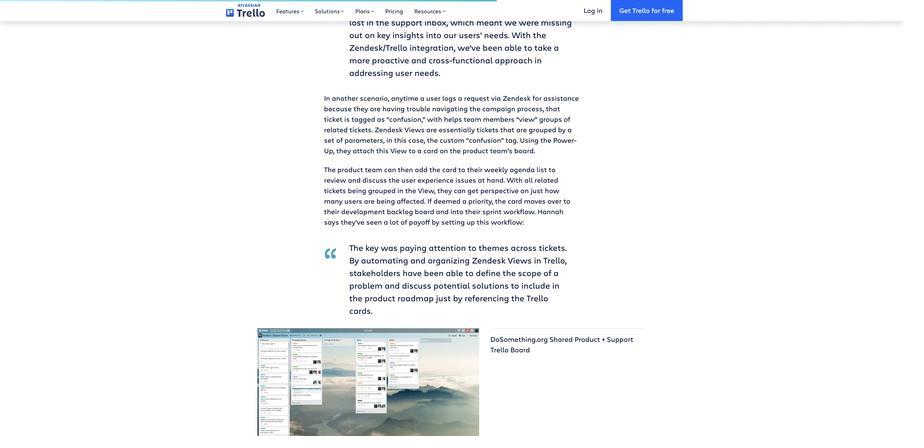 Task type: locate. For each thing, give the bounding box(es) containing it.
discuss
[[363, 175, 387, 185], [402, 280, 432, 292]]

0 horizontal spatial in
[[324, 93, 330, 103]]

set
[[324, 136, 335, 145]]

of down trello,
[[544, 267, 552, 279]]

atlassian trello image
[[226, 4, 265, 17]]

"confusion"
[[467, 136, 504, 145]]

they right up,
[[337, 146, 351, 156]]

1 horizontal spatial trello
[[527, 293, 549, 304]]

tickets up "confusion"
[[477, 125, 499, 134]]

0 vertical spatial discuss
[[363, 175, 387, 185]]

into inside "in the past, themes in help requests were manually tracked by support agents so issues were often siloed or lost in the support inbox, which meant we were missing out on key insights into our users' needs. with the zendesk/trello integration, we've been able to take a more proactive and cross-functional approach in addressing user needs."
[[426, 29, 442, 40]]

tagged
[[352, 114, 376, 124]]

tickets inside in another scenario, anytime a user logs a request via zendesk for assistance because they are having trouble navigating the campaign process, that ticket is tagged as "confusion," with helps team members "view" groups of related tickets. zendesk views are essentially tickets that are grouped by a set of parameters, in this case, the custom "confusion" tag. using the power- up, they attach this view to a card on the product team's board.
[[477, 125, 499, 134]]

1 horizontal spatial tickets
[[477, 125, 499, 134]]

the up by
[[350, 242, 364, 254]]

1 vertical spatial into
[[451, 207, 464, 217]]

+
[[603, 335, 606, 345]]

0 vertical spatial grouped
[[529, 125, 557, 134]]

on right out
[[365, 29, 375, 40]]

stakeholders
[[350, 267, 401, 279]]

able up 'approach' at right
[[505, 42, 522, 53]]

product up review at the top of page
[[338, 165, 363, 174]]

1 horizontal spatial able
[[505, 42, 522, 53]]

been
[[483, 42, 503, 53], [424, 267, 444, 279]]

1 horizontal spatial views
[[508, 255, 532, 266]]

0 vertical spatial on
[[365, 29, 375, 40]]

in another scenario, anytime a user logs a request via zendesk for assistance because they are having trouble navigating the campaign process, that ticket is tagged as "confusion," with helps team members "view" groups of related tickets. zendesk views are essentially tickets that are grouped by a set of parameters, in this case, the custom "confusion" tag. using the power- up, they attach this view to a card on the product team's board.
[[324, 93, 579, 156]]

key inside "in the past, themes in help requests were manually tracked by support agents so issues were often siloed or lost in the support inbox, which meant we were missing out on key insights into our users' needs. with the zendesk/trello integration, we've been able to take a more proactive and cross-functional approach in addressing user needs."
[[377, 29, 391, 40]]

2 vertical spatial trello
[[491, 346, 509, 355]]

trello down include
[[527, 293, 549, 304]]

they up tagged
[[354, 104, 369, 113]]

by up power-
[[559, 125, 566, 134]]

by
[[381, 4, 391, 15], [559, 125, 566, 134], [432, 218, 440, 227], [454, 293, 463, 304]]

assistance
[[544, 93, 579, 103]]

on down all on the right
[[521, 186, 529, 195]]

and down integration, at top
[[412, 54, 427, 66]]

by inside "in the past, themes in help requests were manually tracked by support agents so issues were often siloed or lost in the support inbox, which meant we were missing out on key insights into our users' needs. with the zendesk/trello integration, we've been able to take a more proactive and cross-functional approach in addressing user needs."
[[381, 4, 391, 15]]

the down include
[[512, 293, 525, 304]]

user down "proactive"
[[396, 67, 413, 78]]

case,
[[409, 136, 426, 145]]

trello right get
[[633, 6, 651, 15]]

lot
[[390, 218, 399, 227]]

card
[[424, 146, 438, 156], [443, 165, 457, 174], [508, 197, 523, 206]]

1 vertical spatial on
[[440, 146, 448, 156]]

themes up define
[[479, 242, 509, 254]]

1 horizontal spatial been
[[483, 42, 503, 53]]

users'
[[459, 29, 482, 40]]

manually
[[516, 0, 553, 3]]

the up review at the top of page
[[324, 165, 336, 174]]

take
[[535, 42, 552, 53]]

are inside the product team can then add the card to their weekly agenda list to review and discuss the user experience issues at hand. with all related tickets being grouped in the view, they can get perspective on just how many users are being affected. if deemed a priority, the card moves over to their development backlog board and into their sprint workflow. hannah says they've seen a lot of payoff by setting up this workflow:
[[364, 197, 375, 206]]

the inside the key was paying attention to themes across tickets. by automating and organizing zendesk views in trello, stakeholders have been able to define the scope of a problem and discuss potential solutions to include in the product roadmap just by referencing the trello cards.
[[350, 242, 364, 254]]

tickets.
[[350, 125, 373, 134], [539, 242, 567, 254]]

in inside in another scenario, anytime a user logs a request via zendesk for assistance because they are having trouble navigating the campaign process, that ticket is tagged as "confusion," with helps team members "view" groups of related tickets. zendesk views are essentially tickets that are grouped by a set of parameters, in this case, the custom "confusion" tag. using the power- up, they attach this view to a card on the product team's board.
[[324, 93, 330, 103]]

1 vertical spatial can
[[454, 186, 466, 195]]

zendesk
[[503, 93, 531, 103], [375, 125, 403, 134], [472, 255, 506, 266]]

user inside the product team can then add the card to their weekly agenda list to review and discuss the user experience issues at hand. with all related tickets being grouped in the view, they can get perspective on just how many users are being affected. if deemed a priority, the card moves over to their development backlog board and into their sprint workflow. hannah says they've seen a lot of payoff by setting up this workflow:
[[402, 175, 416, 185]]

the up take
[[533, 29, 547, 40]]

2 vertical spatial were
[[519, 16, 539, 28]]

a down trello,
[[554, 267, 559, 279]]

1 vertical spatial that
[[501, 125, 515, 134]]

trello left board
[[491, 346, 509, 355]]

insights
[[393, 29, 424, 40]]

1 vertical spatial just
[[436, 293, 451, 304]]

get trello for free link
[[612, 0, 683, 21]]

tickets. down tagged
[[350, 125, 373, 134]]

trello,
[[544, 255, 567, 266]]

been right the we've
[[483, 42, 503, 53]]

in up scope
[[535, 255, 542, 266]]

by down potential
[[454, 293, 463, 304]]

issues
[[467, 4, 492, 15], [456, 175, 477, 185]]

workflow:
[[491, 218, 524, 227]]

tickets. up trello,
[[539, 242, 567, 254]]

1 vertical spatial themes
[[479, 242, 509, 254]]

inbox,
[[425, 16, 449, 28]]

0 horizontal spatial related
[[324, 125, 348, 134]]

0 horizontal spatial card
[[424, 146, 438, 156]]

1 horizontal spatial on
[[440, 146, 448, 156]]

missing
[[541, 16, 572, 28]]

in inside "in the past, themes in help requests were manually tracked by support agents so issues were often siloed or lost in the support inbox, which meant we were missing out on key insights into our users' needs. with the zendesk/trello integration, we've been able to take a more proactive and cross-functional approach in addressing user needs."
[[350, 0, 357, 3]]

in up because
[[324, 93, 330, 103]]

0 vertical spatial views
[[405, 125, 425, 134]]

past,
[[374, 0, 394, 3]]

0 horizontal spatial they
[[337, 146, 351, 156]]

by down board
[[432, 218, 440, 227]]

tracked
[[350, 4, 379, 15]]

1 vertical spatial they
[[337, 146, 351, 156]]

the key was paying attention to themes across tickets. by automating and organizing zendesk views in trello, stakeholders have been able to define the scope of a problem and discuss potential solutions to include in the product roadmap just by referencing the trello cards.
[[350, 242, 567, 317]]

zendesk up process,
[[503, 93, 531, 103]]

0 horizontal spatial themes
[[396, 0, 426, 3]]

grouped inside the product team can then add the card to their weekly agenda list to review and discuss the user experience issues at hand. with all related tickets being grouped in the view, they can get perspective on just how many users are being affected. if deemed a priority, the card moves over to their development backlog board and into their sprint workflow. hannah says they've seen a lot of payoff by setting up this workflow:
[[368, 186, 396, 195]]

1 horizontal spatial discuss
[[402, 280, 432, 292]]

0 vertical spatial key
[[377, 29, 391, 40]]

product inside the product team can then add the card to their weekly agenda list to review and discuss the user experience issues at hand. with all related tickets being grouped in the view, they can get perspective on just how many users are being affected. if deemed a priority, the card moves over to their development backlog board and into their sprint workflow. hannah says they've seen a lot of payoff by setting up this workflow:
[[338, 165, 363, 174]]

0 vertical spatial been
[[483, 42, 503, 53]]

0 horizontal spatial trello
[[491, 346, 509, 355]]

2 vertical spatial they
[[438, 186, 452, 195]]

product inside in another scenario, anytime a user logs a request via zendesk for assistance because they are having trouble navigating the campaign process, that ticket is tagged as "confusion," with helps team members "view" groups of related tickets. zendesk views are essentially tickets that are grouped by a set of parameters, in this case, the custom "confusion" tag. using the power- up, they attach this view to a card on the product team's board.
[[463, 146, 489, 156]]

1 horizontal spatial product
[[365, 293, 396, 304]]

0 horizontal spatial team
[[365, 165, 383, 174]]

their
[[468, 165, 483, 174], [324, 207, 340, 217], [466, 207, 481, 217]]

can
[[385, 165, 397, 174], [454, 186, 466, 195]]

0 horizontal spatial on
[[365, 29, 375, 40]]

of right lot
[[401, 218, 408, 227]]

able inside "in the past, themes in help requests were manually tracked by support agents so issues were often siloed or lost in the support inbox, which meant we were missing out on key insights into our users' needs. with the zendesk/trello integration, we've been able to take a more proactive and cross-functional approach in addressing user needs."
[[505, 42, 522, 53]]

for inside in another scenario, anytime a user logs a request via zendesk for assistance because they are having trouble navigating the campaign process, that ticket is tagged as "confusion," with helps team members "view" groups of related tickets. zendesk views are essentially tickets that are grouped by a set of parameters, in this case, the custom "confusion" tag. using the power- up, they attach this view to a card on the product team's board.
[[533, 93, 542, 103]]

dosomething.org shared product + support trello board
[[491, 335, 634, 355]]

1 vertical spatial tickets.
[[539, 242, 567, 254]]

in
[[350, 0, 357, 3], [324, 93, 330, 103]]

1 horizontal spatial can
[[454, 186, 466, 195]]

"view"
[[517, 114, 538, 124]]

1 vertical spatial team
[[365, 165, 383, 174]]

1 horizontal spatial into
[[451, 207, 464, 217]]

help
[[438, 0, 455, 3]]

1 vertical spatial been
[[424, 267, 444, 279]]

paying
[[400, 242, 427, 254]]

0 vertical spatial this
[[395, 136, 407, 145]]

being
[[348, 186, 367, 195], [377, 197, 395, 206]]

0 vertical spatial that
[[546, 104, 561, 113]]

board
[[511, 346, 531, 355]]

this right up
[[477, 218, 490, 227]]

being up users
[[348, 186, 367, 195]]

1 horizontal spatial being
[[377, 197, 395, 206]]

1 horizontal spatial in
[[350, 0, 357, 3]]

the right the case,
[[427, 136, 438, 145]]

able
[[505, 42, 522, 53], [446, 267, 464, 279]]

all
[[525, 175, 533, 185]]

product down "confusion"
[[463, 146, 489, 156]]

2 horizontal spatial this
[[477, 218, 490, 227]]

a inside the key was paying attention to themes across tickets. by automating and organizing zendesk views in trello, stakeholders have been able to define the scope of a problem and discuss potential solutions to include in the product roadmap just by referencing the trello cards.
[[554, 267, 559, 279]]

just up moves
[[531, 186, 544, 195]]

a up trouble at the left
[[421, 93, 425, 103]]

1 horizontal spatial the
[[350, 242, 364, 254]]

says
[[324, 218, 339, 227]]

into up the setting
[[451, 207, 464, 217]]

trello inside the key was paying attention to themes across tickets. by automating and organizing zendesk views in trello, stakeholders have been able to define the scope of a problem and discuss potential solutions to include in the product roadmap just by referencing the trello cards.
[[527, 293, 549, 304]]

to down scope
[[511, 280, 520, 292]]

zendesk up define
[[472, 255, 506, 266]]

grouped up backlog
[[368, 186, 396, 195]]

agenda
[[510, 165, 535, 174]]

functional
[[453, 54, 493, 66]]

to down the case,
[[409, 146, 416, 156]]

and
[[412, 54, 427, 66], [348, 175, 361, 185], [436, 207, 449, 217], [411, 255, 426, 266], [385, 280, 400, 292]]

deemed
[[434, 197, 461, 206]]

team down attach
[[365, 165, 383, 174]]

this left view
[[377, 146, 389, 156]]

2 horizontal spatial card
[[508, 197, 523, 206]]

1 vertical spatial issues
[[456, 175, 477, 185]]

resources
[[415, 7, 442, 15]]

they up deemed
[[438, 186, 452, 195]]

able up potential
[[446, 267, 464, 279]]

2 horizontal spatial they
[[438, 186, 452, 195]]

product inside the key was paying attention to themes across tickets. by automating and organizing zendesk views in trello, stakeholders have been able to define the scope of a problem and discuss potential solutions to include in the product roadmap just by referencing the trello cards.
[[365, 293, 396, 304]]

been inside "in the past, themes in help requests were manually tracked by support agents so issues were often siloed or lost in the support inbox, which meant we were missing out on key insights into our users' needs. with the zendesk/trello integration, we've been able to take a more proactive and cross-functional approach in addressing user needs."
[[483, 42, 503, 53]]

0 vertical spatial tickets
[[477, 125, 499, 134]]

are down the ""view""
[[517, 125, 527, 134]]

0 vertical spatial with
[[512, 29, 531, 40]]

for
[[652, 6, 661, 15], [533, 93, 542, 103]]

seen
[[367, 218, 382, 227]]

1 vertical spatial related
[[535, 175, 559, 185]]

this up view
[[395, 136, 407, 145]]

user left logs
[[427, 93, 441, 103]]

a
[[554, 42, 560, 53], [421, 93, 425, 103], [458, 93, 463, 103], [568, 125, 572, 134], [418, 146, 422, 156], [463, 197, 467, 206], [384, 218, 388, 227], [554, 267, 559, 279]]

1 vertical spatial needs.
[[415, 67, 441, 78]]

key up zendesk/trello
[[377, 29, 391, 40]]

1 vertical spatial with
[[507, 175, 523, 185]]

team's
[[491, 146, 513, 156]]

0 vertical spatial can
[[385, 165, 397, 174]]

0 vertical spatial just
[[531, 186, 544, 195]]

0 horizontal spatial can
[[385, 165, 397, 174]]

zendesk/trello
[[350, 42, 408, 53]]

issues down requests
[[467, 4, 492, 15]]

key left was
[[366, 242, 379, 254]]

page progress progress bar
[[0, 0, 497, 1]]

1 vertical spatial grouped
[[368, 186, 396, 195]]

by
[[350, 255, 359, 266]]

1 vertical spatial product
[[338, 165, 363, 174]]

1 vertical spatial being
[[377, 197, 395, 206]]

1 vertical spatial views
[[508, 255, 532, 266]]

0 horizontal spatial needs.
[[415, 67, 441, 78]]

which
[[451, 16, 475, 28]]

discuss inside the key was paying attention to themes across tickets. by automating and organizing zendesk views in trello, stakeholders have been able to define the scope of a problem and discuss potential solutions to include in the product roadmap just by referencing the trello cards.
[[402, 280, 432, 292]]

automating
[[361, 255, 409, 266]]

0 horizontal spatial tickets
[[324, 186, 346, 195]]

view
[[391, 146, 407, 156]]

campaign
[[483, 104, 516, 113]]

issues up get
[[456, 175, 477, 185]]

0 vertical spatial issues
[[467, 4, 492, 15]]

grouped
[[529, 125, 557, 134], [368, 186, 396, 195]]

were
[[494, 0, 514, 3], [494, 4, 514, 15], [519, 16, 539, 28]]

1 vertical spatial tickets
[[324, 186, 346, 195]]

card down the case,
[[424, 146, 438, 156]]

we've
[[458, 42, 481, 53]]

views up the case,
[[405, 125, 425, 134]]

0 vertical spatial trello
[[633, 6, 651, 15]]

2 vertical spatial zendesk
[[472, 255, 506, 266]]

this
[[395, 136, 407, 145], [377, 146, 389, 156], [477, 218, 490, 227]]

for up process,
[[533, 93, 542, 103]]

0 vertical spatial user
[[396, 67, 413, 78]]

into up integration, at top
[[426, 29, 442, 40]]

related inside in another scenario, anytime a user logs a request via zendesk for assistance because they are having trouble navigating the campaign process, that ticket is tagged as "confusion," with helps team members "view" groups of related tickets. zendesk views are essentially tickets that are grouped by a set of parameters, in this case, the custom "confusion" tag. using the power- up, they attach this view to a card on the product team's board.
[[324, 125, 348, 134]]

being up backlog
[[377, 197, 395, 206]]

1 vertical spatial trello
[[527, 293, 549, 304]]

issues inside "in the past, themes in help requests were manually tracked by support agents so issues were often siloed or lost in the support inbox, which meant we were missing out on key insights into our users' needs. with the zendesk/trello integration, we've been able to take a more proactive and cross-functional approach in addressing user needs."
[[467, 4, 492, 15]]

priority,
[[469, 197, 494, 206]]

just down potential
[[436, 293, 451, 304]]

problem
[[350, 280, 383, 292]]

0 vertical spatial for
[[652, 6, 661, 15]]

team up essentially
[[464, 114, 482, 124]]

the down 'then'
[[389, 175, 400, 185]]

been down organizing
[[424, 267, 444, 279]]

by inside the product team can then add the card to their weekly agenda list to review and discuss the user experience issues at hand. with all related tickets being grouped in the view, they can get perspective on just how many users are being affected. if deemed a priority, the card moves over to their development backlog board and into their sprint workflow. hannah says they've seen a lot of payoff by setting up this workflow:
[[432, 218, 440, 227]]

on
[[365, 29, 375, 40], [440, 146, 448, 156], [521, 186, 529, 195]]

if
[[428, 197, 432, 206]]

and down deemed
[[436, 207, 449, 217]]

1 horizontal spatial needs.
[[485, 29, 510, 40]]

1 horizontal spatial for
[[652, 6, 661, 15]]

in up affected.
[[398, 186, 404, 195]]

our
[[444, 29, 457, 40]]

custom
[[440, 136, 465, 145]]

was
[[381, 242, 398, 254]]

card up experience
[[443, 165, 457, 174]]

related down ticket
[[324, 125, 348, 134]]

with
[[427, 114, 443, 124]]

their up at
[[468, 165, 483, 174]]

of inside the key was paying attention to themes across tickets. by automating and organizing zendesk views in trello, stakeholders have been able to define the scope of a problem and discuss potential solutions to include in the product roadmap just by referencing the trello cards.
[[544, 267, 552, 279]]

0 horizontal spatial able
[[446, 267, 464, 279]]

board
[[415, 207, 435, 217]]

they've
[[341, 218, 365, 227]]

needs. down cross-
[[415, 67, 441, 78]]

0 horizontal spatial views
[[405, 125, 425, 134]]

0 horizontal spatial into
[[426, 29, 442, 40]]

discuss up the roadmap
[[402, 280, 432, 292]]

2 horizontal spatial product
[[463, 146, 489, 156]]

2 vertical spatial this
[[477, 218, 490, 227]]

0 vertical spatial card
[[424, 146, 438, 156]]

0 horizontal spatial discuss
[[363, 175, 387, 185]]

related down list on the top of the page
[[535, 175, 559, 185]]

trello
[[633, 6, 651, 15], [527, 293, 549, 304], [491, 346, 509, 355]]

0 horizontal spatial this
[[377, 146, 389, 156]]

1 horizontal spatial card
[[443, 165, 457, 174]]

can left 'then'
[[385, 165, 397, 174]]

1 vertical spatial user
[[427, 93, 441, 103]]

in for in the past, themes in help requests were manually tracked by support agents so issues were often siloed or lost in the support inbox, which meant we were missing out on key insights into our users' needs. with the zendesk/trello integration, we've been able to take a more proactive and cross-functional approach in addressing user needs.
[[350, 0, 357, 3]]

discuss inside the product team can then add the card to their weekly agenda list to review and discuss the user experience issues at hand. with all related tickets being grouped in the view, they can get perspective on just how many users are being affected. if deemed a priority, the card moves over to their development backlog board and into their sprint workflow. hannah says they've seen a lot of payoff by setting up this workflow:
[[363, 175, 387, 185]]

discuss down attach
[[363, 175, 387, 185]]

with inside "in the past, themes in help requests were manually tracked by support agents so issues were often siloed or lost in the support inbox, which meant we were missing out on key insights into our users' needs. with the zendesk/trello integration, we've been able to take a more proactive and cross-functional approach in addressing user needs."
[[512, 29, 531, 40]]

for left free at the top
[[652, 6, 661, 15]]

0 horizontal spatial that
[[501, 125, 515, 134]]

in up plans
[[350, 0, 357, 3]]

up,
[[324, 146, 335, 156]]

1 horizontal spatial grouped
[[529, 125, 557, 134]]

2 vertical spatial product
[[365, 293, 396, 304]]

0 vertical spatial needs.
[[485, 29, 510, 40]]

their up says
[[324, 207, 340, 217]]

1 vertical spatial the
[[350, 242, 364, 254]]

by inside the key was paying attention to themes across tickets. by automating and organizing zendesk views in trello, stakeholders have been able to define the scope of a problem and discuss potential solutions to include in the product roadmap just by referencing the trello cards.
[[454, 293, 463, 304]]

user down 'then'
[[402, 175, 416, 185]]

request
[[465, 93, 490, 103]]

anytime
[[391, 93, 419, 103]]

1 vertical spatial card
[[443, 165, 457, 174]]

zendesk down as
[[375, 125, 403, 134]]

into
[[426, 29, 442, 40], [451, 207, 464, 217]]

1 vertical spatial support
[[392, 16, 423, 28]]

0 vertical spatial into
[[426, 29, 442, 40]]

can left get
[[454, 186, 466, 195]]

1 vertical spatial able
[[446, 267, 464, 279]]

cross-
[[429, 54, 453, 66]]

to left take
[[524, 42, 533, 53]]

product down problem
[[365, 293, 396, 304]]

the inside the product team can then add the card to their weekly agenda list to review and discuss the user experience issues at hand. with all related tickets being grouped in the view, they can get perspective on just how many users are being affected. if deemed a priority, the card moves over to their development backlog board and into their sprint workflow. hannah says they've seen a lot of payoff by setting up this workflow:
[[324, 165, 336, 174]]

out
[[350, 29, 363, 40]]

often
[[517, 4, 538, 15]]

0 horizontal spatial grouped
[[368, 186, 396, 195]]

log
[[584, 6, 596, 15]]

in
[[429, 0, 436, 3], [597, 6, 603, 15], [367, 16, 374, 28], [535, 54, 542, 66], [387, 136, 393, 145], [398, 186, 404, 195], [535, 255, 542, 266], [553, 280, 560, 292]]

the up cards.
[[350, 293, 363, 304]]

1 horizontal spatial this
[[395, 136, 407, 145]]

dosomething.org
[[491, 335, 548, 345]]

1 horizontal spatial that
[[546, 104, 561, 113]]

1 vertical spatial in
[[324, 93, 330, 103]]

1 horizontal spatial themes
[[479, 242, 509, 254]]

that up groups
[[546, 104, 561, 113]]

the down perspective
[[495, 197, 506, 206]]

0 vertical spatial the
[[324, 165, 336, 174]]

that up tag.
[[501, 125, 515, 134]]

and inside "in the past, themes in help requests were manually tracked by support agents so issues were often siloed or lost in the support inbox, which meant we were missing out on key insights into our users' needs. with the zendesk/trello integration, we've been able to take a more proactive and cross-functional approach in addressing user needs."
[[412, 54, 427, 66]]

0 horizontal spatial tickets.
[[350, 125, 373, 134]]



Task type: vqa. For each thing, say whether or not it's contained in the screenshot.
lead
no



Task type: describe. For each thing, give the bounding box(es) containing it.
to left define
[[466, 267, 474, 279]]

features
[[276, 7, 300, 15]]

zendesk inside the key was paying attention to themes across tickets. by automating and organizing zendesk views in trello, stakeholders have been able to define the scope of a problem and discuss potential solutions to include in the product roadmap just by referencing the trello cards.
[[472, 255, 506, 266]]

review
[[324, 175, 347, 185]]

in right lost
[[367, 16, 374, 28]]

to right attention
[[469, 242, 477, 254]]

into inside the product team can then add the card to their weekly agenda list to review and discuss the user experience issues at hand. with all related tickets being grouped in the view, they can get perspective on just how many users are being affected. if deemed a priority, the card moves over to their development backlog board and into their sprint workflow. hannah says they've seen a lot of payoff by setting up this workflow:
[[451, 207, 464, 217]]

power-
[[554, 136, 577, 145]]

the left scope
[[503, 267, 516, 279]]

1 vertical spatial this
[[377, 146, 389, 156]]

able inside the key was paying attention to themes across tickets. by automating and organizing zendesk views in trello, stakeholders have been able to define the scope of a problem and discuss potential solutions to include in the product roadmap just by referencing the trello cards.
[[446, 267, 464, 279]]

have
[[403, 267, 422, 279]]

of inside the product team can then add the card to their weekly agenda list to review and discuss the user experience issues at hand. with all related tickets being grouped in the view, they can get perspective on just how many users are being affected. if deemed a priority, the card moves over to their development backlog board and into their sprint workflow. hannah says they've seen a lot of payoff by setting up this workflow:
[[401, 218, 408, 227]]

view,
[[418, 186, 436, 195]]

roadmap
[[398, 293, 434, 304]]

weekly
[[485, 165, 508, 174]]

process,
[[518, 104, 545, 113]]

pricing
[[386, 7, 403, 15]]

views inside the key was paying attention to themes across tickets. by automating and organizing zendesk views in trello, stakeholders have been able to define the scope of a problem and discuss potential solutions to include in the product roadmap just by referencing the trello cards.
[[508, 255, 532, 266]]

get
[[620, 6, 631, 15]]

define
[[476, 267, 501, 279]]

agents
[[426, 4, 454, 15]]

to right over
[[564, 197, 571, 206]]

shared
[[550, 335, 573, 345]]

a up power-
[[568, 125, 572, 134]]

over
[[548, 197, 562, 206]]

and down paying
[[411, 255, 426, 266]]

issues inside the product team can then add the card to their weekly agenda list to review and discuss the user experience issues at hand. with all related tickets being grouped in the view, they can get perspective on just how many users are being affected. if deemed a priority, the card moves over to their development backlog board and into their sprint workflow. hannah says they've seen a lot of payoff by setting up this workflow:
[[456, 175, 477, 185]]

2 vertical spatial card
[[508, 197, 523, 206]]

tickets. inside in another scenario, anytime a user logs a request via zendesk for assistance because they are having trouble navigating the campaign process, that ticket is tagged as "confusion," with helps team members "view" groups of related tickets. zendesk views are essentially tickets that are grouped by a set of parameters, in this case, the custom "confusion" tag. using the power- up, they attach this view to a card on the product team's board.
[[350, 125, 373, 134]]

the down custom
[[450, 146, 461, 156]]

solutions
[[315, 7, 340, 15]]

setting
[[442, 218, 465, 227]]

free
[[663, 6, 675, 15]]

their up up
[[466, 207, 481, 217]]

are down scenario,
[[370, 104, 381, 113]]

in right log
[[597, 6, 603, 15]]

solutions button
[[310, 0, 350, 21]]

users
[[345, 197, 363, 206]]

been inside the key was paying attention to themes across tickets. by automating and organizing zendesk views in trello, stakeholders have been able to define the scope of a problem and discuss potential solutions to include in the product roadmap just by referencing the trello cards.
[[424, 267, 444, 279]]

trouble
[[407, 104, 431, 113]]

ticket
[[324, 114, 343, 124]]

list
[[537, 165, 547, 174]]

grouped inside in another scenario, anytime a user logs a request via zendesk for assistance because they are having trouble navigating the campaign process, that ticket is tagged as "confusion," with helps team members "view" groups of related tickets. zendesk views are essentially tickets that are grouped by a set of parameters, in this case, the custom "confusion" tag. using the power- up, they attach this view to a card on the product team's board.
[[529, 125, 557, 134]]

user inside "in the past, themes in help requests were manually tracked by support agents so issues were often siloed or lost in the support inbox, which meant we were missing out on key insights into our users' needs. with the zendesk/trello integration, we've been able to take a more proactive and cross-functional approach in addressing user needs."
[[396, 67, 413, 78]]

user inside in another scenario, anytime a user logs a request via zendesk for assistance because they are having trouble navigating the campaign process, that ticket is tagged as "confusion," with helps team members "view" groups of related tickets. zendesk views are essentially tickets that are grouped by a set of parameters, in this case, the custom "confusion" tag. using the power- up, they attach this view to a card on the product team's board.
[[427, 93, 441, 103]]

using
[[520, 136, 539, 145]]

resources button
[[409, 0, 452, 21]]

essentially
[[439, 125, 475, 134]]

to inside "in the past, themes in help requests were manually tracked by support agents so issues were often siloed or lost in the support inbox, which meant we were missing out on key insights into our users' needs. with the zendesk/trello integration, we've been able to take a more proactive and cross-functional approach in addressing user needs."
[[524, 42, 533, 53]]

are down with
[[427, 125, 437, 134]]

attention
[[429, 242, 466, 254]]

product
[[575, 335, 601, 345]]

to down custom
[[459, 165, 466, 174]]

helps
[[444, 114, 462, 124]]

referencing
[[465, 293, 510, 304]]

many
[[324, 197, 343, 206]]

is
[[345, 114, 350, 124]]

themes inside "in the past, themes in help requests were manually tracked by support agents so issues were often siloed or lost in the support inbox, which meant we were missing out on key insights into our users' needs. with the zendesk/trello integration, we've been able to take a more proactive and cross-functional approach in addressing user needs."
[[396, 0, 426, 3]]

plans
[[356, 7, 370, 15]]

tickets. inside the key was paying attention to themes across tickets. by automating and organizing zendesk views in trello, stakeholders have been able to define the scope of a problem and discuss potential solutions to include in the product roadmap just by referencing the trello cards.
[[539, 242, 567, 254]]

plans button
[[350, 0, 380, 21]]

hand.
[[487, 175, 506, 185]]

integration,
[[410, 42, 456, 53]]

scope
[[518, 267, 542, 279]]

a inside "in the past, themes in help requests were manually tracked by support agents so issues were often siloed or lost in the support inbox, which meant we were missing out on key insights into our users' needs. with the zendesk/trello integration, we've been able to take a more proactive and cross-functional approach in addressing user needs."
[[554, 42, 560, 53]]

0 vertical spatial support
[[393, 4, 424, 15]]

in up 'resources'
[[429, 0, 436, 3]]

0 vertical spatial they
[[354, 104, 369, 113]]

on inside "in the past, themes in help requests were manually tracked by support agents so issues were often siloed or lost in the support inbox, which meant we were missing out on key insights into our users' needs. with the zendesk/trello integration, we've been able to take a more proactive and cross-functional approach in addressing user needs."
[[365, 29, 375, 40]]

get trello for free
[[620, 6, 675, 15]]

team inside in another scenario, anytime a user logs a request via zendesk for assistance because they are having trouble navigating the campaign process, that ticket is tagged as "confusion," with helps team members "view" groups of related tickets. zendesk views are essentially tickets that are grouped by a set of parameters, in this case, the custom "confusion" tag. using the power- up, they attach this view to a card on the product team's board.
[[464, 114, 482, 124]]

requests
[[457, 0, 492, 3]]

as
[[377, 114, 385, 124]]

and right review at the top of page
[[348, 175, 361, 185]]

via
[[492, 93, 501, 103]]

development
[[342, 207, 385, 217]]

views inside in another scenario, anytime a user logs a request via zendesk for assistance because they are having trouble navigating the campaign process, that ticket is tagged as "confusion," with helps team members "view" groups of related tickets. zendesk views are essentially tickets that are grouped by a set of parameters, in this case, the custom "confusion" tag. using the power- up, they attach this view to a card on the product team's board.
[[405, 125, 425, 134]]

add
[[415, 165, 428, 174]]

backlog
[[387, 207, 413, 217]]

in the past, themes in help requests were manually tracked by support agents so issues were often siloed or lost in the support inbox, which meant we were missing out on key insights into our users' needs. with the zendesk/trello integration, we've been able to take a more proactive and cross-functional approach in addressing user needs.
[[350, 0, 574, 78]]

trello inside "dosomething.org shared product + support trello board"
[[491, 346, 509, 355]]

a down the case,
[[418, 146, 422, 156]]

in right include
[[553, 280, 560, 292]]

with inside the product team can then add the card to their weekly agenda list to review and discuss the user experience issues at hand. with all related tickets being grouped in the view, they can get perspective on just how many users are being affected. if deemed a priority, the card moves over to their development backlog board and into their sprint workflow. hannah says they've seen a lot of payoff by setting up this workflow:
[[507, 175, 523, 185]]

the up experience
[[430, 165, 441, 174]]

groups
[[540, 114, 563, 124]]

at
[[478, 175, 486, 185]]

features button
[[271, 0, 310, 21]]

1 vertical spatial were
[[494, 4, 514, 15]]

a left lot
[[384, 218, 388, 227]]

by inside in another scenario, anytime a user logs a request via zendesk for assistance because they are having trouble navigating the campaign process, that ticket is tagged as "confusion," with helps team members "view" groups of related tickets. zendesk views are essentially tickets that are grouped by a set of parameters, in this case, the custom "confusion" tag. using the power- up, they attach this view to a card on the product team's board.
[[559, 125, 566, 134]]

on inside the product team can then add the card to their weekly agenda list to review and discuss the user experience issues at hand. with all related tickets being grouped in the view, they can get perspective on just how many users are being affected. if deemed a priority, the card moves over to their development backlog board and into their sprint workflow. hannah says they've seen a lot of payoff by setting up this workflow:
[[521, 186, 529, 195]]

and down stakeholders on the left bottom
[[385, 280, 400, 292]]

on inside in another scenario, anytime a user logs a request via zendesk for assistance because they are having trouble navigating the campaign process, that ticket is tagged as "confusion," with helps team members "view" groups of related tickets. zendesk views are essentially tickets that are grouped by a set of parameters, in this case, the custom "confusion" tag. using the power- up, they attach this view to a card on the product team's board.
[[440, 146, 448, 156]]

the for the key was paying attention to themes across tickets. by automating and organizing zendesk views in trello, stakeholders have been able to define the scope of a problem and discuss potential solutions to include in the product roadmap just by referencing the trello cards.
[[350, 242, 364, 254]]

lost
[[350, 16, 365, 28]]

logs
[[443, 93, 457, 103]]

the for the product team can then add the card to their weekly agenda list to review and discuss the user experience issues at hand. with all related tickets being grouped in the view, they can get perspective on just how many users are being affected. if deemed a priority, the card moves over to their development backlog board and into their sprint workflow. hannah says they've seen a lot of payoff by setting up this workflow:
[[324, 165, 336, 174]]

to right list on the top of the page
[[549, 165, 556, 174]]

pricing link
[[380, 0, 409, 21]]

a left priority,
[[463, 197, 467, 206]]

of right set
[[337, 136, 343, 145]]

workflow.
[[504, 207, 536, 217]]

the down request
[[470, 104, 481, 113]]

1 vertical spatial zendesk
[[375, 125, 403, 134]]

card inside in another scenario, anytime a user logs a request via zendesk for assistance because they are having trouble navigating the campaign process, that ticket is tagged as "confusion," with helps team members "view" groups of related tickets. zendesk views are essentially tickets that are grouped by a set of parameters, in this case, the custom "confusion" tag. using the power- up, they attach this view to a card on the product team's board.
[[424, 146, 438, 156]]

this inside the product team can then add the card to their weekly agenda list to review and discuss the user experience issues at hand. with all related tickets being grouped in the view, they can get perspective on just how many users are being affected. if deemed a priority, the card moves over to their development backlog board and into their sprint workflow. hannah says they've seen a lot of payoff by setting up this workflow:
[[477, 218, 490, 227]]

in inside in another scenario, anytime a user logs a request via zendesk for assistance because they are having trouble navigating the campaign process, that ticket is tagged as "confusion," with helps team members "view" groups of related tickets. zendesk views are essentially tickets that are grouped by a set of parameters, in this case, the custom "confusion" tag. using the power- up, they attach this view to a card on the product team's board.
[[387, 136, 393, 145]]

0 vertical spatial were
[[494, 0, 514, 3]]

in down take
[[535, 54, 542, 66]]

just inside the key was paying attention to themes across tickets. by automating and organizing zendesk views in trello, stakeholders have been able to define the scope of a problem and discuss potential solutions to include in the product roadmap just by referencing the trello cards.
[[436, 293, 451, 304]]

key inside the key was paying attention to themes across tickets. by automating and organizing zendesk views in trello, stakeholders have been able to define the scope of a problem and discuss potential solutions to include in the product roadmap just by referencing the trello cards.
[[366, 242, 379, 254]]

log in
[[584, 6, 603, 15]]

members
[[484, 114, 515, 124]]

team inside the product team can then add the card to their weekly agenda list to review and discuss the user experience issues at hand. with all related tickets being grouped in the view, they can get perspective on just how many users are being affected. if deemed a priority, the card moves over to their development backlog board and into their sprint workflow. hannah says they've seen a lot of payoff by setting up this workflow:
[[365, 165, 383, 174]]

moves
[[524, 197, 546, 206]]

support
[[608, 335, 634, 345]]

a right logs
[[458, 93, 463, 103]]

just inside the product team can then add the card to their weekly agenda list to review and discuss the user experience issues at hand. with all related tickets being grouped in the view, they can get perspective on just how many users are being affected. if deemed a priority, the card moves over to their development backlog board and into their sprint workflow. hannah says they've seen a lot of payoff by setting up this workflow:
[[531, 186, 544, 195]]

organizing
[[428, 255, 470, 266]]

of right groups
[[564, 114, 571, 124]]

tag.
[[506, 136, 519, 145]]

experience
[[418, 175, 454, 185]]

more
[[350, 54, 370, 66]]

2 horizontal spatial trello
[[633, 6, 651, 15]]

the up affected.
[[406, 186, 417, 195]]

perspective
[[481, 186, 519, 195]]

parameters,
[[345, 136, 385, 145]]

0 vertical spatial zendesk
[[503, 93, 531, 103]]

themes inside the key was paying attention to themes across tickets. by automating and organizing zendesk views in trello, stakeholders have been able to define the scope of a problem and discuss potential solutions to include in the product roadmap just by referencing the trello cards.
[[479, 242, 509, 254]]

tickets inside the product team can then add the card to their weekly agenda list to review and discuss the user experience issues at hand. with all related tickets being grouped in the view, they can get perspective on just how many users are being affected. if deemed a priority, the card moves over to their development backlog board and into their sprint workflow. hannah says they've seen a lot of payoff by setting up this workflow:
[[324, 186, 346, 195]]

affected.
[[397, 197, 426, 206]]

0 horizontal spatial being
[[348, 186, 367, 195]]

log in link
[[576, 0, 612, 21]]

we
[[505, 16, 517, 28]]

an image showing the dosomething.org shared product + support trello board image
[[258, 329, 480, 437]]

or
[[566, 4, 574, 15]]

related inside the product team can then add the card to their weekly agenda list to review and discuss the user experience issues at hand. with all related tickets being grouped in the view, they can get perspective on just how many users are being affected. if deemed a priority, the card moves over to their development backlog board and into their sprint workflow. hannah says they've seen a lot of payoff by setting up this workflow:
[[535, 175, 559, 185]]

the right using
[[541, 136, 552, 145]]

across
[[511, 242, 537, 254]]

the up tracked
[[359, 0, 372, 3]]

to inside in another scenario, anytime a user logs a request via zendesk for assistance because they are having trouble navigating the campaign process, that ticket is tagged as "confusion," with helps team members "view" groups of related tickets. zendesk views are essentially tickets that are grouped by a set of parameters, in this case, the custom "confusion" tag. using the power- up, they attach this view to a card on the product team's board.
[[409, 146, 416, 156]]

navigating
[[433, 104, 468, 113]]

in for in another scenario, anytime a user logs a request via zendesk for assistance because they are having trouble navigating the campaign process, that ticket is tagged as "confusion," with helps team members "view" groups of related tickets. zendesk views are essentially tickets that are grouped by a set of parameters, in this case, the custom "confusion" tag. using the power- up, they attach this view to a card on the product team's board.
[[324, 93, 330, 103]]

the down pricing
[[376, 16, 389, 28]]

board.
[[515, 146, 536, 156]]

they inside the product team can then add the card to their weekly agenda list to review and discuss the user experience issues at hand. with all related tickets being grouped in the view, they can get perspective on just how many users are being affected. if deemed a priority, the card moves over to their development backlog board and into their sprint workflow. hannah says they've seen a lot of payoff by setting up this workflow:
[[438, 186, 452, 195]]

in inside the product team can then add the card to their weekly agenda list to review and discuss the user experience issues at hand. with all related tickets being grouped in the view, they can get perspective on just how many users are being affected. if deemed a priority, the card moves over to their development backlog board and into their sprint workflow. hannah says they've seen a lot of payoff by setting up this workflow:
[[398, 186, 404, 195]]



